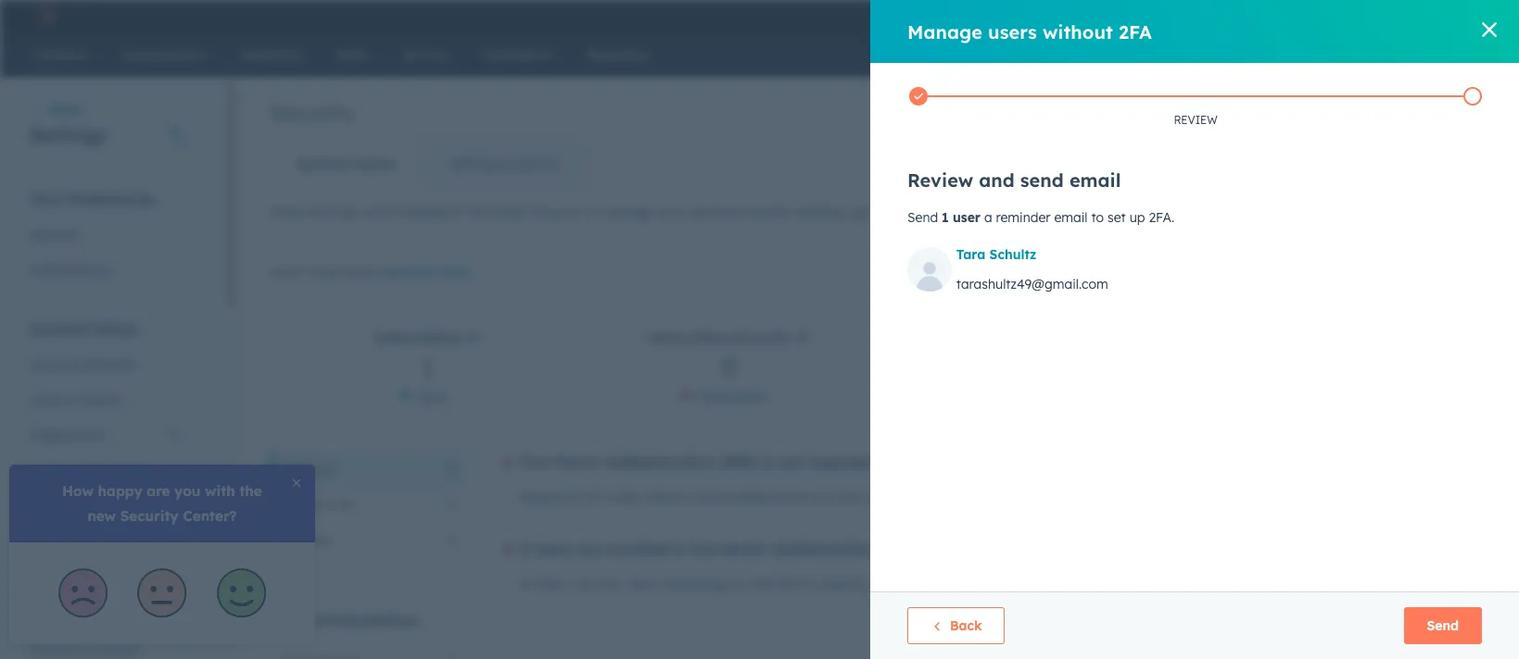 Task type: locate. For each thing, give the bounding box(es) containing it.
upgrade image
[[1057, 8, 1074, 25]]

& left activity
[[502, 156, 511, 172]]

general link
[[19, 218, 194, 253]]

0 vertical spatial settings
[[30, 123, 105, 146]]

in right sign
[[735, 577, 746, 593]]

1 vertical spatial users
[[534, 540, 573, 559]]

0 horizontal spatial reduce
[[644, 489, 686, 506]]

reduce right with
[[821, 577, 863, 593]]

settings & activity link
[[422, 142, 587, 186]]

hubspot link
[[22, 4, 70, 26]]

settings up the
[[449, 156, 498, 172]]

menu item left calling icon "dropdown button"
[[1142, 0, 1146, 30]]

2 vertical spatial in
[[735, 577, 746, 593]]

should
[[662, 577, 702, 593]]

send inside button
[[1427, 618, 1459, 635]]

enrolled right are
[[607, 540, 667, 559]]

0 vertical spatial 2
[[1461, 7, 1467, 22]]

0 horizontal spatial menu item
[[1142, 0, 1146, 30]]

users & teams
[[30, 392, 120, 409]]

risk right the high
[[313, 462, 335, 478]]

high risk
[[281, 462, 335, 478]]

0 vertical spatial security
[[270, 98, 355, 126]]

(2fa) left is
[[719, 453, 757, 472]]

security for security
[[270, 98, 355, 126]]

menu item right the help popup button
[[1259, 0, 1286, 30]]

&
[[502, 156, 511, 172], [68, 392, 77, 409], [78, 642, 87, 659]]

back inside back link
[[49, 101, 81, 118]]

1 horizontal spatial settings
[[449, 156, 498, 172]]

0 vertical spatial reduce
[[644, 489, 686, 506]]

these
[[270, 204, 305, 221]]

0 horizontal spatial settings
[[30, 123, 105, 146]]

security down review in the right top of the page
[[887, 204, 939, 221]]

authentication down access
[[773, 540, 882, 559]]

users inside account setup element
[[30, 392, 64, 409]]

security left risks
[[383, 264, 435, 281]]

1 vertical spatial users
[[30, 392, 64, 409]]

to left the
[[452, 204, 464, 221]]

to
[[586, 204, 599, 221]]

account inside account defaults link
[[30, 357, 80, 374]]

0 vertical spatial factor
[[556, 453, 601, 472]]

at least 1 of your users should sign in with 2fa to reduce unauthorized access.
[[520, 577, 995, 593]]

1 horizontal spatial factor
[[724, 540, 768, 559]]

1 left of
[[570, 577, 576, 593]]

1 vertical spatial 1
[[421, 350, 433, 383]]

1 vertical spatial send
[[1427, 618, 1459, 635]]

0 up 'at'
[[520, 540, 530, 559]]

1 horizontal spatial (2fa)
[[886, 540, 924, 559]]

0 horizontal spatial account.
[[530, 204, 582, 221]]

menu
[[1044, 0, 1497, 30]]

defaults
[[83, 357, 134, 374]]

connected apps link
[[19, 453, 194, 489]]

1 horizontal spatial &
[[78, 642, 87, 659]]

authentication
[[606, 453, 714, 472], [773, 540, 882, 559]]

send
[[907, 209, 938, 226], [1427, 618, 1459, 635]]

account for account setup
[[30, 320, 90, 338]]

navigation
[[270, 141, 588, 187]]

requiring
[[520, 489, 578, 506]]

0 vertical spatial &
[[502, 156, 511, 172]]

1 vertical spatial enrolled
[[607, 540, 667, 559]]

account. for entire
[[530, 204, 582, 221]]

risk right low
[[309, 532, 331, 549]]

1 horizontal spatial reduce
[[821, 577, 863, 593]]

integrations button
[[19, 418, 194, 453]]

0 vertical spatial account
[[30, 320, 90, 338]]

1 vertical spatial risk
[[334, 497, 355, 514]]

0 up 4
[[447, 497, 455, 514]]

without
[[1043, 20, 1113, 43]]

close image
[[1482, 22, 1497, 37]]

risk for low risk
[[309, 532, 331, 549]]

medium
[[281, 497, 330, 514]]

provider
[[127, 533, 178, 550]]

0 horizontal spatial factor
[[556, 453, 601, 472]]

& for security
[[502, 156, 511, 172]]

activity
[[515, 156, 561, 172]]

0 vertical spatial .
[[1019, 204, 1022, 221]]

factor
[[556, 453, 601, 472], [724, 540, 768, 559]]

account.
[[530, 204, 582, 221], [865, 489, 918, 506]]

1 horizontal spatial 1
[[570, 577, 576, 593]]

menu item
[[1142, 0, 1146, 30], [1259, 0, 1286, 30]]

risk right "medium"
[[334, 497, 355, 514]]

to right go
[[871, 204, 884, 221]]

settings for settings
[[30, 123, 105, 146]]

back for back link
[[49, 101, 81, 118]]

security
[[745, 204, 793, 221], [887, 204, 939, 221], [383, 264, 435, 281]]

0 horizontal spatial users
[[30, 392, 64, 409]]

1 vertical spatial in
[[672, 540, 685, 559]]

2 horizontal spatial in
[[753, 331, 768, 345]]

1 vertical spatial unauthorized
[[867, 577, 947, 593]]

0 vertical spatial unauthorized
[[689, 489, 770, 506]]

back up 'your'
[[49, 101, 81, 118]]

2fa
[[1119, 20, 1152, 43], [771, 331, 791, 345], [582, 489, 605, 506], [779, 577, 801, 593]]

.
[[1019, 204, 1022, 221], [469, 264, 472, 281]]

0 vertical spatial back
[[49, 101, 81, 118]]

review
[[735, 390, 769, 404]]

1 vertical spatial .
[[469, 264, 472, 281]]

account. left to
[[530, 204, 582, 221]]

1 vertical spatial authentication
[[773, 540, 882, 559]]

1 vertical spatial 2
[[448, 462, 455, 478]]

1 horizontal spatial account.
[[865, 489, 918, 506]]

security for security center
[[297, 156, 349, 172]]

1 vertical spatial settings
[[449, 156, 498, 172]]

help button
[[1226, 0, 1257, 30]]

email
[[1070, 169, 1121, 192], [1054, 209, 1088, 226]]

2
[[1461, 7, 1467, 22], [448, 462, 455, 478]]

factor up requiring
[[556, 453, 601, 472]]

0 vertical spatial risk
[[313, 462, 335, 478]]

(2fa)
[[719, 453, 757, 472], [886, 540, 924, 559]]

0 horizontal spatial security
[[383, 264, 435, 281]]

account defaults link
[[19, 348, 194, 383]]

is
[[762, 453, 773, 472]]

tara schultz
[[956, 247, 1037, 263]]

notifications
[[30, 262, 109, 279]]

1 horizontal spatial back
[[950, 618, 982, 635]]

. down review and send email
[[1019, 204, 1022, 221]]

1 vertical spatial 0
[[447, 497, 455, 514]]

to
[[452, 204, 464, 221], [871, 204, 884, 221], [1091, 209, 1104, 226], [818, 489, 831, 506], [805, 577, 818, 593]]

2 vertical spatial 0
[[520, 540, 530, 559]]

1 vertical spatial email
[[1054, 209, 1088, 226]]

0 horizontal spatial users
[[534, 540, 573, 559]]

0 vertical spatial send
[[907, 209, 938, 226]]

reduce right helps
[[644, 489, 686, 506]]

1 vertical spatial security
[[297, 156, 349, 172]]

account up account defaults
[[30, 320, 90, 338]]

apps up private apps 'link'
[[110, 463, 141, 479]]

0 vertical spatial users
[[988, 20, 1037, 43]]

email left "set"
[[1054, 209, 1088, 226]]

more
[[308, 264, 340, 281]]

users left should
[[627, 577, 659, 593]]

risk for medium risk
[[334, 497, 355, 514]]

unauthorized up back button
[[867, 577, 947, 593]]

security up security center link
[[270, 98, 355, 126]]

1 menu item from the left
[[1142, 0, 1146, 30]]

calling icon image
[[1155, 7, 1172, 24]]

apps for connected apps
[[110, 463, 141, 479]]

settings & activity
[[449, 156, 561, 172]]

0 vertical spatial email
[[1070, 169, 1121, 192]]

2fa.
[[1149, 209, 1175, 226]]

in
[[753, 331, 768, 345], [672, 540, 685, 559], [735, 577, 746, 593]]

& for account setup
[[68, 392, 77, 409]]

tracking
[[30, 607, 81, 624]]

2 horizontal spatial 0
[[721, 350, 737, 383]]

2 horizontal spatial &
[[502, 156, 511, 172]]

security up settings on the left of page
[[297, 156, 349, 172]]

enrolled up needs
[[688, 331, 750, 345]]

1 vertical spatial account.
[[865, 489, 918, 506]]

user
[[953, 209, 981, 226]]

4
[[447, 532, 455, 549]]

0 horizontal spatial back
[[49, 101, 81, 118]]

account setup element
[[19, 319, 194, 660]]

users up least
[[534, 540, 573, 559]]

account. for your
[[865, 489, 918, 506]]

apps inside 'link'
[[88, 498, 119, 514]]

0 horizontal spatial 2
[[448, 462, 455, 478]]

1 vertical spatial back
[[950, 618, 982, 635]]

1 horizontal spatial 0
[[520, 540, 530, 559]]

apps up service
[[88, 498, 119, 514]]

users left upgrade icon
[[988, 20, 1037, 43]]

2 right studios
[[1461, 7, 1467, 22]]

2 horizontal spatial users
[[988, 20, 1037, 43]]

in left the two-
[[672, 540, 685, 559]]

unauthorized down two-factor authentication (2fa) is not required for your account
[[689, 489, 770, 506]]

two-
[[690, 540, 724, 559]]

settings
[[309, 204, 357, 221]]

access
[[773, 489, 815, 506]]

0 vertical spatial 1
[[942, 209, 949, 226]]

1 horizontal spatial enrolled
[[688, 331, 750, 345]]

2 horizontal spatial security
[[887, 204, 939, 221]]

personal
[[688, 204, 741, 221]]

0 vertical spatial account.
[[530, 204, 582, 221]]

risk for high risk
[[313, 462, 335, 478]]

settings down back link
[[30, 123, 105, 146]]

2 vertical spatial &
[[78, 642, 87, 659]]

users for are
[[534, 540, 573, 559]]

send
[[1020, 169, 1064, 192]]

2 vertical spatial users
[[627, 577, 659, 593]]

0 horizontal spatial &
[[68, 392, 77, 409]]

not
[[778, 453, 802, 472]]

back down access.
[[950, 618, 982, 635]]

0 horizontal spatial 1
[[421, 350, 433, 383]]

entire
[[491, 204, 526, 221]]

up
[[1130, 209, 1145, 226]]

good button
[[417, 390, 446, 404]]

& inside navigation
[[502, 156, 511, 172]]

users
[[648, 331, 685, 345], [30, 392, 64, 409]]

0 vertical spatial users
[[648, 331, 685, 345]]

2 up 4
[[448, 462, 455, 478]]

security left settings,
[[745, 204, 793, 221]]

tara
[[956, 247, 986, 263]]

in up review
[[753, 331, 768, 345]]

1 vertical spatial reduce
[[821, 577, 863, 593]]

0 vertical spatial apps
[[110, 463, 141, 479]]

1 horizontal spatial menu item
[[1259, 0, 1286, 30]]

0 vertical spatial authentication
[[606, 453, 714, 472]]

2 inside popup button
[[1461, 7, 1467, 22]]

1 down super admins
[[421, 350, 433, 383]]

1 left user in the right top of the page
[[942, 209, 949, 226]]

factor up at least 1 of your users should sign in with 2fa to reduce unauthorized access.
[[724, 540, 768, 559]]

security inside navigation
[[297, 156, 349, 172]]

0 horizontal spatial (2fa)
[[719, 453, 757, 472]]

0 horizontal spatial enrolled
[[607, 540, 667, 559]]

enrolled
[[688, 331, 750, 345], [607, 540, 667, 559]]

1 horizontal spatial users
[[648, 331, 685, 345]]

0 horizontal spatial send
[[907, 209, 938, 226]]

0 down "users enrolled in 2fa"
[[721, 350, 737, 383]]

1 vertical spatial apps
[[88, 498, 119, 514]]

1 vertical spatial factor
[[724, 540, 768, 559]]

risks
[[439, 264, 469, 281]]

account. down for
[[865, 489, 918, 506]]

apoptosis studios 2
[[1355, 7, 1467, 22]]

1 vertical spatial &
[[68, 392, 77, 409]]

manage
[[603, 204, 654, 221]]

email up "set"
[[1070, 169, 1121, 192]]

& right "privacy"
[[78, 642, 87, 659]]

marketplaces image
[[1194, 8, 1211, 25]]

0 vertical spatial enrolled
[[688, 331, 750, 345]]

account up users & teams
[[30, 357, 80, 374]]

security center
[[297, 156, 396, 172]]

center
[[353, 156, 396, 172]]

your right manage
[[658, 204, 685, 221]]

back for back button
[[950, 618, 982, 635]]

back button
[[907, 608, 1005, 645]]

1 horizontal spatial authentication
[[773, 540, 882, 559]]

security
[[270, 98, 355, 126], [297, 156, 349, 172]]

2 account from the top
[[30, 357, 80, 374]]

1 horizontal spatial 2
[[1461, 7, 1467, 22]]

authentication up helps
[[606, 453, 714, 472]]

(2fa) down for
[[886, 540, 924, 559]]

code
[[85, 607, 117, 624]]

tracking code
[[30, 607, 117, 624]]

review
[[907, 169, 973, 192]]

security preferences link
[[887, 204, 1019, 221]]

2 vertical spatial risk
[[309, 532, 331, 549]]

tarashultz49@gmail.com
[[956, 276, 1108, 293]]

users for without
[[988, 20, 1037, 43]]

1 horizontal spatial users
[[627, 577, 659, 593]]

2 vertical spatial 1
[[570, 577, 576, 593]]

send 1 user a reminder email to set up 2fa.
[[907, 209, 1175, 226]]

1 account from the top
[[30, 320, 90, 338]]

menu containing apoptosis studios 2
[[1044, 0, 1497, 30]]

1 horizontal spatial in
[[735, 577, 746, 593]]

hubspot image
[[33, 4, 56, 26]]

& left "teams"
[[68, 392, 77, 409]]

. down the
[[469, 264, 472, 281]]

are
[[578, 540, 602, 559]]

preferences
[[943, 204, 1019, 221]]

1 vertical spatial account
[[30, 357, 80, 374]]

Search HubSpot search field
[[1259, 39, 1486, 70]]

private apps
[[41, 498, 119, 514]]

back inside back button
[[950, 618, 982, 635]]

1 horizontal spatial send
[[1427, 618, 1459, 635]]

account
[[939, 453, 998, 472]]



Task type: vqa. For each thing, say whether or not it's contained in the screenshot.
Search task title SEARCH BOX
no



Task type: describe. For each thing, give the bounding box(es) containing it.
studios
[[1415, 7, 1457, 22]]

manage users without 2fa
[[907, 20, 1152, 43]]

0 vertical spatial (2fa)
[[719, 453, 757, 472]]

email service provider
[[41, 533, 178, 550]]

low
[[281, 532, 306, 549]]

settings,
[[796, 204, 848, 221]]

email
[[41, 533, 75, 550]]

1 vertical spatial (2fa)
[[886, 540, 924, 559]]

your right for
[[900, 453, 934, 472]]

0 horizontal spatial in
[[672, 540, 685, 559]]

marketplace downloads
[[30, 572, 177, 589]]

good
[[417, 390, 446, 404]]

search button
[[1471, 39, 1503, 70]]

two-factor authentication (2fa) is not required for your account
[[520, 453, 998, 472]]

users for users & teams
[[30, 392, 64, 409]]

security center link
[[271, 142, 422, 186]]

back link
[[30, 100, 81, 122]]

applied
[[402, 204, 448, 221]]

review list
[[909, 83, 1482, 132]]

manage
[[907, 20, 983, 43]]

high
[[281, 462, 310, 478]]

your down the required
[[835, 489, 862, 506]]

general
[[30, 227, 77, 244]]

0 horizontal spatial authentication
[[606, 453, 714, 472]]

about
[[343, 264, 380, 281]]

users enrolled in 2fa
[[648, 331, 791, 345]]

your preferences element
[[19, 189, 194, 288]]

1 horizontal spatial .
[[1019, 204, 1022, 221]]

marketplace downloads link
[[19, 563, 194, 598]]

your
[[30, 190, 64, 209]]

needs
[[698, 390, 732, 404]]

super admins
[[373, 331, 462, 345]]

connected apps
[[41, 463, 141, 479]]

recommendations
[[281, 612, 419, 630]]

review
[[1174, 113, 1218, 127]]

super
[[373, 331, 411, 345]]

requiring 2fa helps reduce unauthorized access to your account.
[[520, 489, 918, 506]]

schultz
[[990, 247, 1037, 263]]

2 menu item from the left
[[1259, 0, 1286, 30]]

account for account defaults
[[30, 357, 80, 374]]

your preferences
[[30, 190, 155, 209]]

review and send email
[[907, 169, 1121, 192]]

0 horizontal spatial unauthorized
[[689, 489, 770, 506]]

for
[[874, 453, 896, 472]]

search image
[[1480, 48, 1493, 61]]

send button
[[1404, 608, 1482, 645]]

sign
[[706, 577, 731, 593]]

help image
[[1233, 8, 1250, 25]]

a
[[984, 209, 992, 226]]

users for users enrolled in 2fa
[[648, 331, 685, 345]]

downloads
[[109, 572, 177, 589]]

0 vertical spatial 0
[[721, 350, 737, 383]]

needs review button
[[698, 390, 769, 404]]

tara schultz image
[[1334, 6, 1351, 23]]

security risks link
[[383, 264, 469, 281]]

be
[[383, 204, 399, 221]]

will
[[361, 204, 380, 221]]

medium risk
[[281, 497, 355, 514]]

email service provider link
[[19, 524, 194, 559]]

privacy
[[30, 642, 75, 659]]

upgrade
[[1077, 9, 1129, 24]]

marketplace
[[30, 572, 106, 589]]

reminder
[[996, 209, 1051, 226]]

connected
[[41, 463, 107, 479]]

access.
[[950, 577, 995, 593]]

calling icon button
[[1148, 3, 1180, 27]]

set
[[1108, 209, 1126, 226]]

setup
[[94, 320, 137, 338]]

navigation containing security center
[[270, 141, 588, 187]]

your right of
[[596, 577, 623, 593]]

to right with
[[805, 577, 818, 593]]

2 horizontal spatial 1
[[942, 209, 949, 226]]

privacy & consent
[[30, 642, 141, 659]]

service
[[78, 533, 123, 550]]

least
[[537, 577, 566, 593]]

send for send
[[1427, 618, 1459, 635]]

0 horizontal spatial .
[[469, 264, 472, 281]]

1 horizontal spatial unauthorized
[[867, 577, 947, 593]]

send for send 1 user a reminder email to set up 2fa.
[[907, 209, 938, 226]]

low risk
[[281, 532, 331, 549]]

tracking code link
[[19, 598, 194, 633]]

apps for private apps
[[88, 498, 119, 514]]

to left "set"
[[1091, 209, 1104, 226]]

notifications button
[[1288, 0, 1319, 30]]

and
[[979, 169, 1015, 192]]

to right access
[[818, 489, 831, 506]]

admins
[[414, 331, 462, 345]]

notifications image
[[1295, 8, 1312, 25]]

settings for settings & activity
[[449, 156, 498, 172]]

0 vertical spatial in
[[753, 331, 768, 345]]

consent
[[91, 642, 141, 659]]

notifications link
[[19, 253, 194, 288]]

privacy & consent link
[[19, 633, 194, 660]]

needs review
[[698, 390, 769, 404]]

private apps link
[[19, 489, 194, 524]]

two-
[[520, 453, 556, 472]]

preferences
[[68, 190, 155, 209]]

0 horizontal spatial 0
[[447, 497, 455, 514]]

0 users are enrolled in two-factor authentication (2fa)
[[520, 540, 924, 559]]

apoptosis studios 2 button
[[1323, 0, 1495, 30]]

1 horizontal spatial security
[[745, 204, 793, 221]]

marketplaces button
[[1183, 0, 1222, 30]]



